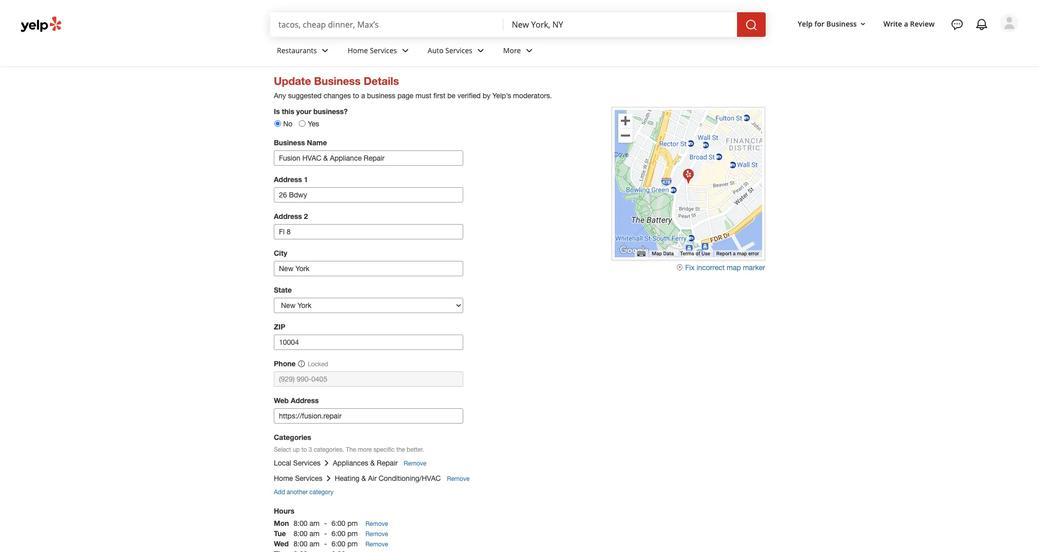Task type: describe. For each thing, give the bounding box(es) containing it.
changes
[[324, 92, 351, 100]]

restaurants
[[277, 45, 317, 55]]

business inside update business details any suggested changes to a business page must first be verified by yelp's moderators.
[[314, 75, 361, 88]]

categories
[[274, 433, 311, 442]]

page
[[397, 92, 414, 100]]

yelp for business
[[798, 19, 857, 28]]

address for address 2
[[274, 212, 302, 221]]

the
[[396, 446, 405, 454]]

address for address 1
[[274, 175, 302, 184]]

business
[[367, 92, 395, 100]]

this
[[282, 107, 294, 116]]

add another category
[[274, 489, 333, 496]]

phone
[[274, 359, 296, 368]]

fix
[[685, 264, 695, 272]]

2 - from the top
[[324, 530, 327, 538]]

must
[[416, 92, 431, 100]]

repair
[[377, 459, 398, 467]]

local services
[[274, 459, 321, 467]]

auto
[[428, 45, 444, 55]]

user actions element
[[790, 13, 1033, 76]]

home services link
[[340, 37, 420, 67]]

is this your business?
[[274, 107, 348, 116]]

heating & air conditioning/hvac
[[335, 474, 441, 483]]

2 6:00 from the top
[[332, 530, 345, 538]]

by
[[483, 92, 491, 100]]

report
[[716, 251, 732, 256]]

mon
[[274, 519, 289, 528]]

home inside home services link
[[348, 45, 368, 55]]

write a review link
[[879, 15, 939, 33]]

yes
[[308, 120, 319, 128]]

first
[[433, 92, 445, 100]]

of
[[696, 251, 700, 256]]

1 vertical spatial home services
[[274, 474, 322, 483]]

error
[[748, 251, 759, 256]]

terms of use link
[[680, 251, 710, 256]]

add another category link
[[274, 488, 765, 498]]

business inside button
[[826, 19, 857, 28]]

yelp
[[798, 19, 813, 28]]

terms of use
[[680, 251, 710, 256]]

marker
[[743, 264, 765, 272]]

2
[[304, 212, 308, 221]]

services down find field
[[370, 45, 397, 55]]

write
[[884, 19, 902, 28]]

City text field
[[274, 261, 463, 276]]

business?
[[313, 107, 348, 116]]

8:00 am - 6:00 pm
[[294, 530, 358, 538]]

auto services link
[[420, 37, 495, 67]]

services down 3
[[293, 459, 321, 467]]

notifications image
[[976, 18, 988, 31]]

specific
[[374, 446, 395, 454]]

heating
[[335, 474, 360, 483]]

Find text field
[[278, 19, 496, 30]]

- for mon
[[324, 520, 327, 528]]

2 am from the top
[[310, 530, 320, 538]]

- for wed
[[324, 540, 327, 548]]

remove for 8:00
[[366, 531, 388, 538]]

be
[[447, 92, 455, 100]]

incorrect
[[697, 264, 725, 272]]

remove for mon
[[366, 521, 388, 528]]

verified
[[457, 92, 481, 100]]

your
[[296, 107, 311, 116]]

report a map error
[[716, 251, 759, 256]]

for
[[815, 19, 825, 28]]

& for heating
[[362, 474, 366, 483]]

24 chevron down v2 image for auto services
[[475, 44, 487, 57]]

more link
[[495, 37, 543, 67]]

Near text field
[[512, 19, 729, 30]]

name
[[307, 138, 327, 147]]

services up add another category
[[295, 474, 322, 483]]

remove link for mon
[[366, 521, 388, 528]]

map for a
[[737, 251, 747, 256]]

hours
[[274, 507, 294, 516]]

remove link for 8:00
[[366, 531, 388, 538]]

none field find
[[278, 19, 496, 30]]

conditioning/hvac
[[379, 474, 441, 483]]

use
[[702, 251, 710, 256]]

remove for wed
[[366, 541, 388, 548]]

messages image
[[951, 18, 963, 31]]

yelp for business button
[[794, 15, 871, 33]]

2 vertical spatial business
[[274, 138, 305, 147]]

keyboard shortcuts image
[[638, 252, 646, 257]]

appliances & repair
[[333, 459, 398, 467]]



Task type: vqa. For each thing, say whether or not it's contained in the screenshot.
AM in Wed 8:00 am - 6:00 pm
yes



Task type: locate. For each thing, give the bounding box(es) containing it.
2 24 chevron down v2 image from the left
[[475, 44, 487, 57]]

am
[[310, 520, 320, 528], [310, 530, 320, 538], [310, 540, 320, 548]]

christina o. image
[[1000, 14, 1019, 32]]

google image
[[617, 244, 651, 257]]

1 vertical spatial &
[[362, 474, 366, 483]]

pm for mon
[[347, 520, 358, 528]]

locked
[[308, 361, 328, 368]]

3 pm from the top
[[347, 540, 358, 548]]

home services down find text field
[[348, 45, 397, 55]]

a right report
[[733, 251, 736, 256]]

0 vertical spatial home
[[348, 45, 368, 55]]

any
[[274, 92, 286, 100]]

3 6:00 from the top
[[332, 540, 345, 548]]

more
[[358, 446, 372, 454]]

- inside wed 8:00 am - 6:00 pm
[[324, 540, 327, 548]]

- up 8:00 am - 6:00 pm
[[324, 520, 327, 528]]

1 vertical spatial home
[[274, 474, 293, 483]]

1 vertical spatial map
[[727, 264, 741, 272]]

to
[[353, 92, 359, 100], [302, 446, 307, 454]]

0 vertical spatial 6:00
[[332, 520, 345, 528]]

2 horizontal spatial business
[[826, 19, 857, 28]]

up
[[293, 446, 300, 454]]

0 vertical spatial map
[[737, 251, 747, 256]]

services
[[370, 45, 397, 55], [445, 45, 473, 55], [293, 459, 321, 467], [295, 474, 322, 483]]

a for write
[[904, 19, 908, 28]]

pm for wed
[[347, 540, 358, 548]]

Address 2 text field
[[274, 224, 463, 240]]

map data button
[[652, 250, 674, 258]]

pm inside wed 8:00 am - 6:00 pm
[[347, 540, 358, 548]]

8:00 for wed
[[294, 540, 308, 548]]

1 vertical spatial pm
[[347, 530, 358, 538]]

no
[[283, 120, 292, 128]]

none field up home services link
[[278, 19, 496, 30]]

6:00
[[332, 520, 345, 528], [332, 530, 345, 538], [332, 540, 345, 548]]

0 horizontal spatial to
[[302, 446, 307, 454]]

wed 8:00 am - 6:00 pm
[[274, 540, 358, 548]]

1 horizontal spatial home
[[348, 45, 368, 55]]

a left "business"
[[361, 92, 365, 100]]

map region
[[537, 46, 799, 308]]

none field up business categories "element" on the top of the page
[[512, 19, 729, 30]]

1 none field from the left
[[278, 19, 496, 30]]

web
[[274, 396, 289, 405]]

business up changes
[[314, 75, 361, 88]]

a right write
[[904, 19, 908, 28]]

None radio
[[274, 120, 281, 127], [299, 120, 306, 127], [274, 120, 281, 127], [299, 120, 306, 127]]

24 chevron down v2 image
[[399, 44, 411, 57], [475, 44, 487, 57], [523, 44, 535, 57]]

web address
[[274, 396, 319, 405]]

0 horizontal spatial home
[[274, 474, 293, 483]]

select
[[274, 446, 291, 454]]

2 vertical spatial 6:00
[[332, 540, 345, 548]]

update
[[274, 75, 311, 88]]

0 horizontal spatial business
[[274, 138, 305, 147]]

1 vertical spatial am
[[310, 530, 320, 538]]

2 vertical spatial a
[[733, 251, 736, 256]]

24 chevron down v2 image inside home services link
[[399, 44, 411, 57]]

1 vertical spatial to
[[302, 446, 307, 454]]

write a review
[[884, 19, 935, 28]]

1 vertical spatial 6:00
[[332, 530, 345, 538]]

state
[[274, 286, 292, 294]]

3 8:00 from the top
[[294, 540, 308, 548]]

1 - from the top
[[324, 520, 327, 528]]

report a map error link
[[716, 251, 759, 256]]

another
[[287, 489, 308, 496]]

1 horizontal spatial &
[[370, 459, 375, 467]]

6:00 up 8:00 am - 6:00 pm
[[332, 520, 345, 528]]

am up 8:00 am - 6:00 pm
[[310, 520, 320, 528]]

map
[[737, 251, 747, 256], [727, 264, 741, 272]]

am up wed 8:00 am - 6:00 pm
[[310, 530, 320, 538]]

24 chevron down v2 image
[[319, 44, 331, 57]]

map for incorrect
[[727, 264, 741, 272]]

2 none field from the left
[[512, 19, 729, 30]]

home
[[348, 45, 368, 55], [274, 474, 293, 483]]

2 8:00 from the top
[[294, 530, 308, 538]]

search image
[[745, 19, 758, 31]]

8:00 for mon
[[294, 520, 308, 528]]

map left 'error'
[[737, 251, 747, 256]]

0 vertical spatial a
[[904, 19, 908, 28]]

1 horizontal spatial 24 chevron down v2 image
[[475, 44, 487, 57]]

add
[[274, 489, 285, 496]]

home services up another
[[274, 474, 322, 483]]

air
[[368, 474, 377, 483]]

Web Address text field
[[274, 409, 463, 424]]

a inside update business details any suggested changes to a business page must first be verified by yelp's moderators.
[[361, 92, 365, 100]]

1 horizontal spatial a
[[733, 251, 736, 256]]

better.
[[407, 446, 424, 454]]

address left 2
[[274, 212, 302, 221]]

1 vertical spatial a
[[361, 92, 365, 100]]

remove link for wed
[[366, 541, 388, 548]]

24 chevron down v2 image for home services
[[399, 44, 411, 57]]

ZIP text field
[[274, 335, 463, 350]]

address 1
[[274, 175, 308, 184]]

address right web
[[291, 396, 319, 405]]

6:00 for wed
[[332, 540, 345, 548]]

map
[[652, 251, 662, 256]]

am for wed
[[310, 540, 320, 548]]

data
[[663, 251, 674, 256]]

0 vertical spatial -
[[324, 520, 327, 528]]

is
[[274, 107, 280, 116]]

& left air
[[362, 474, 366, 483]]

yelp's
[[492, 92, 511, 100]]

suggested
[[288, 92, 322, 100]]

none field near
[[512, 19, 729, 30]]

2 horizontal spatial 24 chevron down v2 image
[[523, 44, 535, 57]]

& left repair at the left of page
[[370, 459, 375, 467]]

zip
[[274, 323, 285, 331]]

2 vertical spatial -
[[324, 540, 327, 548]]

business left 16 chevron down v2 icon
[[826, 19, 857, 28]]

Business Name text field
[[274, 150, 463, 166]]

1
[[304, 175, 308, 184]]

business name
[[274, 138, 327, 147]]

3 - from the top
[[324, 540, 327, 548]]

pm inside mon 8:00 am - 6:00 pm
[[347, 520, 358, 528]]

1 vertical spatial 8:00
[[294, 530, 308, 538]]

moderators.
[[513, 92, 552, 100]]

0 horizontal spatial none field
[[278, 19, 496, 30]]

0 vertical spatial &
[[370, 459, 375, 467]]

am inside mon 8:00 am - 6:00 pm
[[310, 520, 320, 528]]

3 am from the top
[[310, 540, 320, 548]]

24 chevron down v2 image inside auto services link
[[475, 44, 487, 57]]

city
[[274, 249, 287, 258]]

to right changes
[[353, 92, 359, 100]]

24 chevron down v2 image inside "more" link
[[523, 44, 535, 57]]

more
[[503, 45, 521, 55]]

1 vertical spatial -
[[324, 530, 327, 538]]

1 pm from the top
[[347, 520, 358, 528]]

Address 1 text field
[[274, 187, 463, 203]]

1 horizontal spatial business
[[314, 75, 361, 88]]

home right 24 chevron down v2 icon
[[348, 45, 368, 55]]

fix incorrect map marker link
[[676, 264, 765, 273]]

0 horizontal spatial home services
[[274, 474, 322, 483]]

8:00 inside mon 8:00 am - 6:00 pm
[[294, 520, 308, 528]]

business categories element
[[269, 37, 1019, 67]]

8:00 right mon
[[294, 520, 308, 528]]

pm up wed 8:00 am - 6:00 pm
[[347, 530, 358, 538]]

to inside update business details any suggested changes to a business page must first be verified by yelp's moderators.
[[353, 92, 359, 100]]

6:00 down 8:00 am - 6:00 pm
[[332, 540, 345, 548]]

2 vertical spatial pm
[[347, 540, 358, 548]]

to left 3
[[302, 446, 307, 454]]

am inside wed 8:00 am - 6:00 pm
[[310, 540, 320, 548]]

&
[[370, 459, 375, 467], [362, 474, 366, 483]]

1 6:00 from the top
[[332, 520, 345, 528]]

local
[[274, 459, 291, 467]]

1 horizontal spatial home services
[[348, 45, 397, 55]]

address 2
[[274, 212, 308, 221]]

home services
[[348, 45, 397, 55], [274, 474, 322, 483]]

3
[[309, 446, 312, 454]]

a
[[904, 19, 908, 28], [361, 92, 365, 100], [733, 251, 736, 256]]

0 horizontal spatial a
[[361, 92, 365, 100]]

restaurants link
[[269, 37, 340, 67]]

pm up 8:00 am - 6:00 pm
[[347, 520, 358, 528]]

0 horizontal spatial &
[[362, 474, 366, 483]]

0 vertical spatial to
[[353, 92, 359, 100]]

16 chevron down v2 image
[[859, 20, 867, 28]]

terms
[[680, 251, 694, 256]]

home services inside business categories "element"
[[348, 45, 397, 55]]

map down report a map error
[[727, 264, 741, 272]]

8:00 up wed 8:00 am - 6:00 pm
[[294, 530, 308, 538]]

0 vertical spatial business
[[826, 19, 857, 28]]

0 vertical spatial pm
[[347, 520, 358, 528]]

2 vertical spatial 8:00
[[294, 540, 308, 548]]

3 24 chevron down v2 image from the left
[[523, 44, 535, 57]]

1 vertical spatial business
[[314, 75, 361, 88]]

1 24 chevron down v2 image from the left
[[399, 44, 411, 57]]

home up add
[[274, 474, 293, 483]]

a for report
[[733, 251, 736, 256]]

2 pm from the top
[[347, 530, 358, 538]]

review
[[910, 19, 935, 28]]

1 vertical spatial address
[[274, 212, 302, 221]]

2 vertical spatial am
[[310, 540, 320, 548]]

map data
[[652, 251, 674, 256]]

select up to 3 categories. the more specific the better.
[[274, 446, 424, 454]]

& for appliances
[[370, 459, 375, 467]]

address
[[274, 175, 302, 184], [274, 212, 302, 221], [291, 396, 319, 405]]

auto services
[[428, 45, 473, 55]]

wed
[[274, 540, 289, 548]]

0 horizontal spatial 24 chevron down v2 image
[[399, 44, 411, 57]]

8:00
[[294, 520, 308, 528], [294, 530, 308, 538], [294, 540, 308, 548]]

business down "no"
[[274, 138, 305, 147]]

- up wed 8:00 am - 6:00 pm
[[324, 530, 327, 538]]

6:00 for mon
[[332, 520, 345, 528]]

2 vertical spatial address
[[291, 396, 319, 405]]

0 vertical spatial 8:00
[[294, 520, 308, 528]]

am for mon
[[310, 520, 320, 528]]

24 chevron down v2 image for more
[[523, 44, 535, 57]]

fix incorrect map marker
[[685, 264, 765, 272]]

the
[[346, 446, 356, 454]]

0 vertical spatial address
[[274, 175, 302, 184]]

0 vertical spatial home services
[[348, 45, 397, 55]]

- inside mon 8:00 am - 6:00 pm
[[324, 520, 327, 528]]

tue
[[274, 529, 286, 538]]

address left 1
[[274, 175, 302, 184]]

services right auto
[[445, 45, 473, 55]]

mon 8:00 am - 6:00 pm
[[274, 519, 358, 528]]

appliances
[[333, 459, 368, 467]]

6:00 up wed 8:00 am - 6:00 pm
[[332, 530, 345, 538]]

pm down 8:00 am - 6:00 pm
[[347, 540, 358, 548]]

2 horizontal spatial a
[[904, 19, 908, 28]]

1 horizontal spatial to
[[353, 92, 359, 100]]

am down 8:00 am - 6:00 pm
[[310, 540, 320, 548]]

6:00 inside mon 8:00 am - 6:00 pm
[[332, 520, 345, 528]]

None search field
[[270, 12, 768, 37]]

1 horizontal spatial none field
[[512, 19, 729, 30]]

24 chevron down v2 image left auto
[[399, 44, 411, 57]]

1 am from the top
[[310, 520, 320, 528]]

details
[[364, 75, 399, 88]]

update business details any suggested changes to a business page must first be verified by yelp's moderators.
[[274, 75, 552, 100]]

24 chevron down v2 image right more
[[523, 44, 535, 57]]

None field
[[278, 19, 496, 30], [512, 19, 729, 30]]

remove
[[404, 460, 426, 467], [447, 475, 470, 483], [366, 521, 388, 528], [366, 531, 388, 538], [366, 541, 388, 548]]

category
[[309, 489, 333, 496]]

1 8:00 from the top
[[294, 520, 308, 528]]

None text field
[[274, 372, 463, 387]]

0 vertical spatial am
[[310, 520, 320, 528]]

categories.
[[314, 446, 344, 454]]

- down 8:00 am - 6:00 pm
[[324, 540, 327, 548]]

24 chevron down v2 image right auto services
[[475, 44, 487, 57]]

6:00 inside wed 8:00 am - 6:00 pm
[[332, 540, 345, 548]]

8:00 right wed
[[294, 540, 308, 548]]

8:00 inside wed 8:00 am - 6:00 pm
[[294, 540, 308, 548]]



